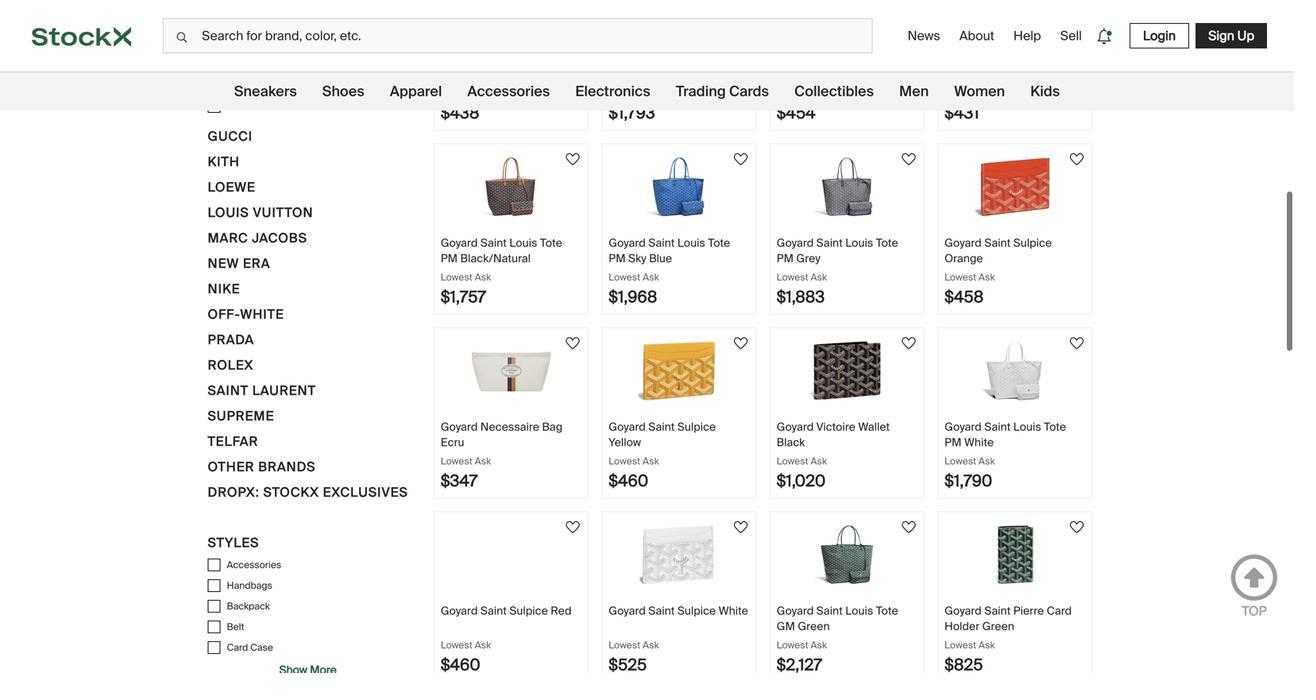 Task type: locate. For each thing, give the bounding box(es) containing it.
pm inside goyard saint louis tote pm sky blue lowest ask $1,968
[[609, 251, 626, 266]]

saint inside 'goyard saint louis tote pm black/natural lowest ask $1,757'
[[481, 236, 507, 250]]

louis down "goyard saint louis tote gm green" image
[[846, 604, 874, 618]]

tote down goyard saint louis tote pm black/natural image
[[540, 236, 562, 250]]

goyard up holder
[[945, 604, 982, 618]]

goyard for goyard saint sulpice orange lowest ask $458
[[945, 236, 982, 250]]

prada button
[[208, 330, 254, 355]]

0 horizontal spatial card
[[227, 641, 248, 654]]

tote
[[708, 52, 731, 66], [540, 236, 562, 250], [708, 236, 731, 250], [876, 236, 899, 250], [1044, 420, 1067, 434], [876, 604, 899, 618]]

goyard saint sulpice white image
[[624, 525, 735, 585]]

0 vertical spatial other
[[227, 100, 252, 112]]

ask up $1,020
[[811, 455, 827, 467]]

sulpice for goyard saint sulpice black
[[510, 52, 548, 66]]

saint
[[481, 52, 507, 66], [649, 52, 675, 66], [817, 52, 843, 66], [985, 52, 1011, 66], [227, 59, 249, 71], [227, 79, 249, 92], [481, 236, 507, 250], [649, 236, 675, 250], [817, 236, 843, 250], [985, 236, 1011, 250], [208, 382, 249, 399], [649, 420, 675, 434], [985, 420, 1011, 434], [481, 604, 507, 618], [649, 604, 675, 618], [817, 604, 843, 618], [985, 604, 1011, 618]]

saint inside button
[[208, 382, 249, 399]]

goyard for goyard saint sulpice yellow lowest ask $460
[[609, 420, 646, 434]]

black inside goyard saint sulpice black natural lowest ask $431
[[1055, 52, 1083, 66]]

tote down goyard saint louis tote pm grey image
[[876, 236, 899, 250]]

lowest up $454
[[777, 87, 809, 99]]

ask up $1,793
[[643, 87, 659, 99]]

louis inside "goyard saint louis tote pm white lowest ask $1,790"
[[1014, 420, 1042, 434]]

gm
[[777, 619, 795, 634]]

goyard saint sulpice yellow lowest ask $460
[[609, 420, 716, 491]]

green for gm
[[798, 619, 830, 634]]

2 green from the left
[[983, 619, 1015, 634]]

goyard inside goyard saint sulpice black natural lowest ask $431
[[945, 52, 982, 66]]

goyard saint louis tote pm sky blue image
[[624, 157, 735, 217]]

sulpice inside goyard saint sulpice black natural lowest ask $431
[[1014, 52, 1052, 66]]

ask inside goyard necessaire bag ecru lowest ask $347
[[475, 455, 491, 467]]

goyard for goyard saint louis tote pm black/natural lowest ask $1,757
[[441, 236, 478, 250]]

sulpice down goyard saint sulpice orange image
[[1014, 236, 1052, 250]]

pm inside "goyard saint louis tote pm grey lowest ask $1,883"
[[777, 251, 794, 266]]

other for other
[[227, 100, 252, 112]]

ask down "orange"
[[979, 271, 995, 283]]

lowest ask for goyard saint sulpice red
[[441, 639, 491, 651]]

$347
[[441, 471, 478, 491]]

green
[[798, 619, 830, 634], [983, 619, 1015, 634]]

new era
[[208, 255, 270, 272]]

saint for goyard saint sulpice black
[[481, 52, 507, 66]]

goyard victoire wallet black lowest ask $1,020
[[777, 420, 890, 491]]

saint for goyard saint sulpice red
[[481, 604, 507, 618]]

off-white
[[208, 306, 284, 323]]

black for goyard saint sulpice black
[[551, 52, 579, 66]]

Search... search field
[[163, 18, 873, 53]]

4 lowest ask from the left
[[945, 639, 995, 651]]

goyard up "orange"
[[945, 236, 982, 250]]

saint down rolex button
[[208, 382, 249, 399]]

back to top image
[[1231, 554, 1279, 602]]

lowest ask down "goyard saint sulpice white" at the bottom
[[609, 639, 659, 651]]

goyard for goyard
[[208, 14, 265, 30]]

louis down goyard saint louis tote pm sky blue image
[[678, 236, 706, 250]]

lowest down goyard saint sulpice red
[[441, 639, 473, 651]]

goyard saint sulpice white
[[609, 604, 749, 618]]

louis up trading
[[678, 52, 706, 66]]

follow image for goyard saint pierre card holder green
[[1068, 518, 1087, 537]]

1 lowest ask from the left
[[441, 639, 491, 651]]

other inside button
[[208, 459, 255, 475]]

1 horizontal spatial accessories
[[468, 82, 550, 101]]

sulpice inside goyard saint sulpice orange lowest ask $458
[[1014, 236, 1052, 250]]

trading cards link
[[676, 72, 769, 110]]

orange
[[945, 251, 983, 266]]

lowest
[[441, 87, 473, 99], [609, 87, 641, 99], [777, 87, 809, 99], [945, 87, 977, 99], [441, 271, 473, 283], [609, 271, 641, 283], [777, 271, 809, 283], [945, 271, 977, 283], [441, 455, 473, 467], [609, 455, 641, 467], [777, 455, 809, 467], [945, 455, 977, 467], [441, 639, 473, 651], [609, 639, 641, 651], [777, 639, 809, 651], [945, 639, 977, 651]]

kith
[[208, 153, 240, 170]]

gucci
[[208, 128, 253, 145]]

goyard inside goyard necessaire bag ecru lowest ask $347
[[441, 420, 478, 434]]

louis vuitton button
[[208, 203, 313, 228]]

lowest down 'ecru'
[[441, 455, 473, 467]]

loewe button
[[208, 177, 256, 203]]

0 vertical spatial white
[[240, 306, 284, 323]]

ask inside goyard saint louis tote pm black lowest ask $1,793
[[643, 87, 659, 99]]

goyard for goyard saint sulpice black natural lowest ask $431
[[945, 52, 982, 66]]

sulpice up the collectibles "link"
[[846, 52, 884, 66]]

marc
[[208, 230, 248, 246]]

2 lowest ask from the left
[[609, 639, 659, 651]]

goyard up 'ecru'
[[441, 420, 478, 434]]

lowest inside goyard saint sulpice orange lowest ask $458
[[945, 271, 977, 283]]

ask down black/natural
[[475, 271, 491, 283]]

follow image for goyard saint louis tote pm white
[[1068, 334, 1087, 353]]

goyard inside the goyard saint sulpice yellow lowest ask $460
[[609, 420, 646, 434]]

sulpice up accessories link
[[510, 52, 548, 66]]

tote inside "goyard saint louis tote pm grey lowest ask $1,883"
[[876, 236, 899, 250]]

saint inside goyard saint sulpice black natural lowest ask $431
[[985, 52, 1011, 66]]

lowest up $1,793
[[609, 87, 641, 99]]

goyard inside the goyard victoire wallet black lowest ask $1,020
[[777, 420, 814, 434]]

goyard up lowest ask $438
[[441, 52, 478, 66]]

lowest inside goyard necessaire bag ecru lowest ask $347
[[441, 455, 473, 467]]

green inside goyard saint pierre card holder green
[[983, 619, 1015, 634]]

goyard for goyard victoire wallet black lowest ask $1,020
[[777, 420, 814, 434]]

1 vertical spatial other
[[208, 459, 255, 475]]

lowest ask $454
[[777, 87, 827, 123]]

goyard saint sulpice grey image
[[792, 0, 903, 33]]

pm inside 'goyard saint louis tote pm black/natural lowest ask $1,757'
[[441, 251, 458, 266]]

kids link
[[1031, 72, 1060, 110]]

other down saint sulpice
[[227, 100, 252, 112]]

lowest ask down the gm
[[777, 639, 827, 651]]

ask down goyard saint louis tote gm green
[[811, 639, 827, 651]]

sell
[[1061, 27, 1082, 44]]

tote inside goyard saint louis tote pm black lowest ask $1,793
[[708, 52, 731, 66]]

goyard inside goyard saint louis tote pm sky blue lowest ask $1,968
[[609, 236, 646, 250]]

ask
[[475, 87, 491, 99], [643, 87, 659, 99], [811, 87, 827, 99], [979, 87, 995, 99], [475, 271, 491, 283], [643, 271, 659, 283], [811, 271, 827, 283], [979, 271, 995, 283], [475, 455, 491, 467], [643, 455, 659, 467], [811, 455, 827, 467], [979, 455, 995, 467], [475, 639, 491, 651], [643, 639, 659, 651], [811, 639, 827, 651], [979, 639, 995, 651]]

saint up product category switcher element
[[649, 52, 675, 66]]

goyard saint louis tote pm black image
[[624, 0, 735, 33]]

ask down blue
[[643, 271, 659, 283]]

sulpice inside the goyard saint sulpice yellow lowest ask $460
[[678, 420, 716, 434]]

saint down saint louis
[[227, 79, 249, 92]]

0 horizontal spatial green
[[798, 619, 830, 634]]

rolex button
[[208, 355, 254, 381]]

follow image for $1,883
[[900, 150, 919, 169]]

saint inside "goyard saint louis tote pm grey lowest ask $1,883"
[[817, 236, 843, 250]]

lowest ask down goyard saint sulpice red
[[441, 639, 491, 651]]

natural
[[945, 67, 982, 82]]

tote inside goyard saint louis tote pm sky blue lowest ask $1,968
[[708, 236, 731, 250]]

goyard up lowest ask $454
[[777, 52, 814, 66]]

saint down goyard saint sulpice yellow image
[[649, 420, 675, 434]]

goyard saint sulpice yellow image
[[624, 341, 735, 401]]

ask inside the goyard saint sulpice yellow lowest ask $460
[[643, 455, 659, 467]]

ask up $438
[[475, 87, 491, 99]]

tote up the trading cards
[[708, 52, 731, 66]]

sneakers
[[234, 82, 297, 101]]

white up "prada"
[[240, 306, 284, 323]]

lowest ask
[[441, 639, 491, 651], [609, 639, 659, 651], [777, 639, 827, 651], [945, 639, 995, 651]]

goyard saint sulpice black image
[[456, 0, 567, 33]]

goyard saint louis tote pm white image
[[960, 341, 1071, 401]]

nike button
[[208, 279, 240, 304]]

louis for goyard saint louis tote pm sky blue lowest ask $1,968
[[678, 236, 706, 250]]

ask up $1,883
[[811, 271, 827, 283]]

saint up collectibles
[[817, 52, 843, 66]]

goyard inside 'goyard saint louis tote pm black/natural lowest ask $1,757'
[[441, 236, 478, 250]]

goyard up sky
[[609, 236, 646, 250]]

sulpice down help
[[1014, 52, 1052, 66]]

marc jacobs
[[208, 230, 307, 246]]

lowest down yellow
[[609, 455, 641, 467]]

product category switcher element
[[0, 72, 1295, 110]]

tote down goyard saint louis tote pm sky blue image
[[708, 236, 731, 250]]

saint up blue
[[649, 236, 675, 250]]

sulpice for goyard saint sulpice grey
[[846, 52, 884, 66]]

pm up $1,883
[[777, 251, 794, 266]]

1 vertical spatial accessories
[[227, 559, 281, 571]]

white up '$1,790'
[[965, 435, 994, 450]]

saint inside goyard saint louis tote gm green
[[817, 604, 843, 618]]

sulpice for goyard saint sulpice black natural lowest ask $431
[[1014, 52, 1052, 66]]

lowest down "orange"
[[945, 271, 977, 283]]

goyard for goyard saint louis tote gm green
[[777, 604, 814, 618]]

goyard up yellow
[[609, 420, 646, 434]]

louis inside "goyard saint louis tote pm grey lowest ask $1,883"
[[846, 236, 874, 250]]

goyard up electronics
[[609, 52, 646, 66]]

ask up $347
[[475, 455, 491, 467]]

goyard for goyard saint sulpice red
[[441, 604, 478, 618]]

pm up the $1,757
[[441, 251, 458, 266]]

louis down goyard saint louis tote pm grey image
[[846, 236, 874, 250]]

louis up saint sulpice
[[252, 59, 275, 71]]

1 vertical spatial grey
[[797, 251, 821, 266]]

goyard up black/natural
[[441, 236, 478, 250]]

ask up $460 on the bottom of page
[[643, 455, 659, 467]]

0 vertical spatial accessories
[[468, 82, 550, 101]]

goyard inside "goyard saint louis tote pm white lowest ask $1,790"
[[945, 420, 982, 434]]

saint up black/natural
[[481, 236, 507, 250]]

sulpice for goyard saint sulpice white
[[678, 604, 716, 618]]

0 horizontal spatial white
[[240, 306, 284, 323]]

sulpice left red
[[510, 604, 548, 618]]

1 vertical spatial white
[[965, 435, 994, 450]]

saint inside goyard saint louis tote pm sky blue lowest ask $1,968
[[649, 236, 675, 250]]

green right the gm
[[798, 619, 830, 634]]

about
[[960, 27, 995, 44]]

goyard saint sulpice red
[[441, 604, 572, 618]]

saint inside goyard saint sulpice orange lowest ask $458
[[985, 236, 1011, 250]]

new
[[208, 255, 239, 272]]

green for holder
[[983, 619, 1015, 634]]

bag
[[542, 420, 563, 434]]

goyard inside goyard saint louis tote pm black lowest ask $1,793
[[609, 52, 646, 66]]

sulpice down goyard saint sulpice yellow image
[[678, 420, 716, 434]]

lowest ask for goyard saint louis tote gm green
[[777, 639, 827, 651]]

follow image for $347
[[564, 334, 583, 353]]

lowest down natural
[[945, 87, 977, 99]]

$1,883
[[777, 287, 825, 307]]

electronics
[[576, 82, 651, 101]]

pm up '$1,790'
[[945, 435, 962, 450]]

pm inside "goyard saint louis tote pm white lowest ask $1,790"
[[945, 435, 962, 450]]

0 horizontal spatial grey
[[797, 251, 821, 266]]

white down goyard saint sulpice white image
[[719, 604, 749, 618]]

2 horizontal spatial white
[[965, 435, 994, 450]]

card
[[1047, 604, 1072, 618], [227, 641, 248, 654]]

ask inside goyard saint sulpice black natural lowest ask $431
[[979, 87, 995, 99]]

louis inside goyard saint louis tote pm sky blue lowest ask $1,968
[[678, 236, 706, 250]]

goyard saint louis tote pm sky blue lowest ask $1,968
[[609, 236, 731, 307]]

goyard button
[[208, 12, 265, 37]]

1 horizontal spatial grey
[[887, 52, 911, 66]]

0 horizontal spatial accessories
[[227, 559, 281, 571]]

pm inside goyard saint louis tote pm black lowest ask $1,793
[[609, 67, 626, 82]]

louis inside goyard saint louis tote gm green
[[846, 604, 874, 618]]

pm
[[609, 67, 626, 82], [441, 251, 458, 266], [609, 251, 626, 266], [777, 251, 794, 266], [945, 435, 962, 450]]

goyard up the gm
[[777, 604, 814, 618]]

3 lowest ask from the left
[[777, 639, 827, 651]]

help
[[1014, 27, 1042, 44]]

era
[[243, 255, 270, 272]]

saint down "goyard saint louis tote gm green" image
[[817, 604, 843, 618]]

white
[[240, 306, 284, 323], [965, 435, 994, 450], [719, 604, 749, 618]]

$460
[[609, 471, 649, 491]]

black inside the goyard victoire wallet black lowest ask $1,020
[[777, 435, 805, 450]]

goyard saint sulpice orange lowest ask $458
[[945, 236, 1052, 307]]

lowest inside the goyard victoire wallet black lowest ask $1,020
[[777, 455, 809, 467]]

goyard up the anjou at the top of page
[[208, 14, 265, 30]]

black
[[551, 52, 579, 66], [1055, 52, 1083, 66], [629, 67, 657, 82], [777, 435, 805, 450]]

styles
[[208, 534, 259, 551]]

saint down about 'link'
[[985, 52, 1011, 66]]

louis for goyard saint louis tote pm white lowest ask $1,790
[[1014, 420, 1042, 434]]

dropx: stockx exclusives button
[[208, 482, 408, 508]]

tote for $1,793
[[708, 52, 731, 66]]

goyard down goyard saint sulpice red image
[[441, 604, 478, 618]]

follow image for goyard saint louis tote gm green
[[900, 518, 919, 537]]

women
[[955, 82, 1005, 101]]

goyard inside goyard saint louis tote gm green
[[777, 604, 814, 618]]

ask inside goyard saint sulpice orange lowest ask $458
[[979, 271, 995, 283]]

ask down natural
[[979, 87, 995, 99]]

grey
[[887, 52, 911, 66], [797, 251, 821, 266]]

lowest inside goyard saint louis tote pm sky blue lowest ask $1,968
[[609, 271, 641, 283]]

lowest up $438
[[441, 87, 473, 99]]

pm left sky
[[609, 251, 626, 266]]

lowest up $1,020
[[777, 455, 809, 467]]

other
[[227, 100, 252, 112], [208, 459, 255, 475]]

goyard for goyard saint louis tote pm grey lowest ask $1,883
[[777, 236, 814, 250]]

louis for goyard saint louis tote gm green
[[846, 604, 874, 618]]

jacobs
[[252, 230, 307, 246]]

ask up $454
[[811, 87, 827, 99]]

yellow
[[609, 435, 641, 450]]

goyard saint sulpice red image
[[456, 525, 567, 585]]

follow image
[[732, 150, 751, 169], [732, 334, 751, 353], [900, 334, 919, 353], [1068, 334, 1087, 353], [732, 518, 751, 537], [900, 518, 919, 537], [1068, 518, 1087, 537]]

saint for goyard saint sulpice white
[[649, 604, 675, 618]]

goyard inside "goyard saint louis tote pm grey lowest ask $1,883"
[[777, 236, 814, 250]]

saint down goyard saint sulpice red image
[[481, 604, 507, 618]]

card down belt
[[227, 641, 248, 654]]

ask down goyard saint sulpice red
[[475, 639, 491, 651]]

saint left pierre
[[985, 604, 1011, 618]]

tote for $1,790
[[1044, 420, 1067, 434]]

tote for ask
[[708, 236, 731, 250]]

goyard right red
[[609, 604, 646, 618]]

lowest down holder
[[945, 639, 977, 651]]

saint louis
[[227, 59, 275, 71]]

goyard saint louis tote pm black/natural lowest ask $1,757
[[441, 236, 562, 307]]

sulpice for goyard saint sulpice orange lowest ask $458
[[1014, 236, 1052, 250]]

goyard up natural
[[945, 52, 982, 66]]

accessories up handbags on the bottom left
[[227, 559, 281, 571]]

tote inside 'goyard saint louis tote pm black/natural lowest ask $1,757'
[[540, 236, 562, 250]]

saint inside goyard saint pierre card holder green
[[985, 604, 1011, 618]]

holder
[[945, 619, 980, 634]]

tote down goyard saint louis tote pm white 'image'
[[1044, 420, 1067, 434]]

vuitton
[[253, 204, 313, 221]]

goyard inside goyard saint sulpice orange lowest ask $458
[[945, 236, 982, 250]]

notification unread icon image
[[1093, 25, 1116, 47]]

sulpice down goyard saint sulpice white image
[[678, 604, 716, 618]]

goyard left victoire
[[777, 420, 814, 434]]

louis down goyard saint louis tote pm white 'image'
[[1014, 420, 1042, 434]]

goyard for goyard saint sulpice white
[[609, 604, 646, 618]]

louis inside goyard saint louis tote pm black lowest ask $1,793
[[678, 52, 706, 66]]

tote inside "goyard saint louis tote pm white lowest ask $1,790"
[[1044, 420, 1067, 434]]

follow image
[[564, 150, 583, 169], [900, 150, 919, 169], [1068, 150, 1087, 169], [564, 334, 583, 353], [564, 518, 583, 537]]

other down telfar button
[[208, 459, 255, 475]]

green down pierre
[[983, 619, 1015, 634]]

1 horizontal spatial card
[[1047, 604, 1072, 618]]

saint inside "goyard saint louis tote pm white lowest ask $1,790"
[[985, 420, 1011, 434]]

louis inside 'goyard saint louis tote pm black/natural lowest ask $1,757'
[[510, 236, 538, 250]]

other for other brands
[[208, 459, 255, 475]]

sell link
[[1054, 21, 1089, 50]]

grey up $1,883
[[797, 251, 821, 266]]

green inside goyard saint louis tote gm green
[[798, 619, 830, 634]]

0 vertical spatial card
[[1047, 604, 1072, 618]]

up
[[1238, 27, 1255, 44]]

louis for goyard saint louis tote pm grey lowest ask $1,883
[[846, 236, 874, 250]]

goyard up $1,883
[[777, 236, 814, 250]]

pm up electronics
[[609, 67, 626, 82]]

wallet
[[859, 420, 890, 434]]

louis down loewe button
[[208, 204, 249, 221]]

1 horizontal spatial green
[[983, 619, 1015, 634]]

accessories down goyard saint sulpice black at the left top
[[468, 82, 550, 101]]

goyard saint sulpice orange image
[[960, 157, 1071, 217]]

tote down "goyard saint louis tote gm green" image
[[876, 604, 899, 618]]

card right pierre
[[1047, 604, 1072, 618]]

new era button
[[208, 254, 270, 279]]

goyard necessaire bag ecru image
[[456, 341, 567, 401]]

lowest inside "goyard saint louis tote pm grey lowest ask $1,883"
[[777, 271, 809, 283]]

goyard inside goyard saint pierre card holder green
[[945, 604, 982, 618]]

lowest up $1,883
[[777, 271, 809, 283]]

saint down goyard saint louis tote pm white 'image'
[[985, 420, 1011, 434]]

1 horizontal spatial white
[[719, 604, 749, 618]]

saint down goyard saint louis tote pm grey image
[[817, 236, 843, 250]]

louis up black/natural
[[510, 236, 538, 250]]

1 green from the left
[[798, 619, 830, 634]]

saint inside goyard saint louis tote pm black lowest ask $1,793
[[649, 52, 675, 66]]

grey down news
[[887, 52, 911, 66]]

lowest inside the goyard saint sulpice yellow lowest ask $460
[[609, 455, 641, 467]]

laurent
[[253, 382, 316, 399]]

saint inside the goyard saint sulpice yellow lowest ask $460
[[649, 420, 675, 434]]



Task type: describe. For each thing, give the bounding box(es) containing it.
goyard for goyard saint pierre card holder green
[[945, 604, 982, 618]]

goyard saint sulpice black natural image
[[960, 0, 1071, 33]]

goyard for goyard saint louis tote pm black lowest ask $1,793
[[609, 52, 646, 66]]

stockx
[[263, 484, 319, 501]]

sign up button
[[1196, 23, 1268, 48]]

saint sulpice
[[227, 79, 284, 92]]

other brands button
[[208, 457, 316, 482]]

follow image for goyard saint louis tote pm sky blue
[[732, 150, 751, 169]]

goyard saint louis tote pm grey lowest ask $1,883
[[777, 236, 899, 307]]

saint for goyard saint sulpice orange lowest ask $458
[[985, 236, 1011, 250]]

1 vertical spatial card
[[227, 641, 248, 654]]

lowest down "goyard saint sulpice white" at the bottom
[[609, 639, 641, 651]]

louis inside louis vuitton button
[[208, 204, 249, 221]]

telfar button
[[208, 432, 259, 457]]

collectibles link
[[795, 72, 874, 110]]

saint for goyard saint sulpice yellow lowest ask $460
[[649, 420, 675, 434]]

pm for ask
[[609, 251, 626, 266]]

goyard saint louis tote gm green
[[777, 604, 899, 634]]

saint for goyard saint sulpice grey
[[817, 52, 843, 66]]

shoes link
[[322, 72, 365, 110]]

$1,020
[[777, 471, 826, 491]]

goyard saint louis tote pm grey image
[[792, 157, 903, 217]]

black/natural
[[461, 251, 531, 266]]

$1,757
[[441, 287, 486, 307]]

ask inside 'goyard saint louis tote pm black/natural lowest ask $1,757'
[[475, 271, 491, 283]]

black for goyard saint sulpice black natural lowest ask $431
[[1055, 52, 1083, 66]]

card case
[[227, 641, 273, 654]]

ask inside lowest ask $438
[[475, 87, 491, 99]]

off-
[[208, 306, 240, 323]]

gucci button
[[208, 126, 253, 152]]

$438
[[441, 103, 480, 123]]

sign
[[1209, 27, 1235, 44]]

follow image for $1,757
[[564, 150, 583, 169]]

sulpice for goyard saint sulpice red
[[510, 604, 548, 618]]

nike
[[208, 281, 240, 297]]

saint for goyard saint pierre card holder green
[[985, 604, 1011, 618]]

goyard victoire wallet black image
[[792, 341, 903, 401]]

stockx logo link
[[0, 0, 163, 72]]

supreme button
[[208, 406, 274, 432]]

saint for goyard saint sulpice black natural lowest ask $431
[[985, 52, 1011, 66]]

shoes
[[322, 82, 365, 101]]

white inside button
[[240, 306, 284, 323]]

backpack
[[227, 600, 270, 612]]

pm for $1,757
[[441, 251, 458, 266]]

apparel link
[[390, 72, 442, 110]]

louis for goyard saint louis tote pm black/natural lowest ask $1,757
[[510, 236, 538, 250]]

black inside goyard saint louis tote pm black lowest ask $1,793
[[629, 67, 657, 82]]

marc jacobs button
[[208, 228, 307, 254]]

top
[[1242, 603, 1267, 619]]

sulpice for goyard saint sulpice yellow lowest ask $460
[[678, 420, 716, 434]]

women link
[[955, 72, 1005, 110]]

pm for $1,793
[[609, 67, 626, 82]]

prada
[[208, 331, 254, 348]]

goyard for goyard saint louis tote pm sky blue lowest ask $1,968
[[609, 236, 646, 250]]

rolex
[[208, 357, 254, 374]]

handbags
[[227, 579, 272, 592]]

apparel
[[390, 82, 442, 101]]

goyard saint louis tote pm black lowest ask $1,793
[[609, 52, 731, 123]]

sulpice down saint louis
[[252, 79, 284, 92]]

accessories link
[[468, 72, 550, 110]]

saint for goyard saint louis tote pm white lowest ask $1,790
[[985, 420, 1011, 434]]

ask inside goyard saint louis tote pm sky blue lowest ask $1,968
[[643, 271, 659, 283]]

exclusives
[[323, 484, 408, 501]]

ask down holder
[[979, 639, 995, 651]]

black for goyard victoire wallet black lowest ask $1,020
[[777, 435, 805, 450]]

dropx:
[[208, 484, 260, 501]]

goyard saint sulpice grey
[[777, 52, 911, 66]]

pm for $1,790
[[945, 435, 962, 450]]

lowest ask for goyard saint pierre card holder green
[[945, 639, 995, 651]]

goyard saint pierre card holder green
[[945, 604, 1072, 634]]

red
[[551, 604, 572, 618]]

saint for goyard saint louis tote pm sky blue lowest ask $1,968
[[649, 236, 675, 250]]

follow image for goyard saint sulpice white
[[732, 518, 751, 537]]

anjou
[[227, 38, 252, 50]]

off-white button
[[208, 304, 284, 330]]

tote for $1,757
[[540, 236, 562, 250]]

goyard for goyard saint sulpice black
[[441, 52, 478, 66]]

ask inside "goyard saint louis tote pm grey lowest ask $1,883"
[[811, 271, 827, 283]]

$458
[[945, 287, 984, 307]]

lowest inside goyard saint sulpice black natural lowest ask $431
[[945, 87, 977, 99]]

collectibles
[[795, 82, 874, 101]]

kith button
[[208, 152, 240, 177]]

lowest inside goyard saint louis tote pm black lowest ask $1,793
[[609, 87, 641, 99]]

pm for $1,883
[[777, 251, 794, 266]]

saint for goyard saint louis tote pm black/natural lowest ask $1,757
[[481, 236, 507, 250]]

men
[[900, 82, 929, 101]]

ask inside lowest ask $454
[[811, 87, 827, 99]]

white inside "goyard saint louis tote pm white lowest ask $1,790"
[[965, 435, 994, 450]]

blue
[[649, 251, 672, 266]]

goyard saint louis tote gm green image
[[792, 525, 903, 585]]

login button
[[1130, 23, 1190, 48]]

follow image for goyard victoire wallet black
[[900, 334, 919, 353]]

ask inside the goyard victoire wallet black lowest ask $1,020
[[811, 455, 827, 467]]

help link
[[1008, 21, 1048, 50]]

lowest ask for goyard saint sulpice white
[[609, 639, 659, 651]]

card inside goyard saint pierre card holder green
[[1047, 604, 1072, 618]]

follow image for $458
[[1068, 150, 1087, 169]]

lowest down the gm
[[777, 639, 809, 651]]

sneakers link
[[234, 72, 297, 110]]

kids
[[1031, 82, 1060, 101]]

ask inside "goyard saint louis tote pm white lowest ask $1,790"
[[979, 455, 995, 467]]

ask down "goyard saint sulpice white" at the bottom
[[643, 639, 659, 651]]

saint for goyard saint louis tote pm grey lowest ask $1,883
[[817, 236, 843, 250]]

lowest inside lowest ask $438
[[441, 87, 473, 99]]

lowest inside 'goyard saint louis tote pm black/natural lowest ask $1,757'
[[441, 271, 473, 283]]

cards
[[729, 82, 769, 101]]

sky
[[629, 251, 647, 266]]

goyard necessaire bag ecru lowest ask $347
[[441, 420, 563, 491]]

supreme
[[208, 408, 274, 424]]

follow image for goyard saint sulpice yellow
[[732, 334, 751, 353]]

goyard for goyard saint louis tote pm white lowest ask $1,790
[[945, 420, 982, 434]]

saint for goyard saint louis tote gm green
[[817, 604, 843, 618]]

saint laurent
[[208, 382, 316, 399]]

electronics link
[[576, 72, 651, 110]]

goyard saint louis tote pm black/natural image
[[456, 157, 567, 217]]

0 vertical spatial grey
[[887, 52, 911, 66]]

belt
[[227, 621, 244, 633]]

sign up
[[1209, 27, 1255, 44]]

tote inside goyard saint louis tote gm green
[[876, 604, 899, 618]]

stockx logo image
[[32, 27, 131, 47]]

brands
[[258, 459, 316, 475]]

about link
[[953, 21, 1001, 50]]

2 vertical spatial white
[[719, 604, 749, 618]]

lowest inside lowest ask $454
[[777, 87, 809, 99]]

saint down the anjou at the top of page
[[227, 59, 249, 71]]

news link
[[902, 21, 947, 50]]

tote for $1,883
[[876, 236, 899, 250]]

ecru
[[441, 435, 465, 450]]

dropx: stockx exclusives
[[208, 484, 408, 501]]

louis vuitton
[[208, 204, 313, 221]]

login
[[1144, 27, 1176, 44]]

grey inside "goyard saint louis tote pm grey lowest ask $1,883"
[[797, 251, 821, 266]]

case
[[250, 641, 273, 654]]

goyard saint sulpice black
[[441, 52, 579, 66]]

saint laurent button
[[208, 381, 316, 406]]

trading cards
[[676, 82, 769, 101]]

goyard for goyard saint sulpice grey
[[777, 52, 814, 66]]

other brands
[[208, 459, 316, 475]]

pierre
[[1014, 604, 1044, 618]]

louis for goyard saint louis tote pm black lowest ask $1,793
[[678, 52, 706, 66]]

men link
[[900, 72, 929, 110]]

accessories inside product category switcher element
[[468, 82, 550, 101]]

goyard saint sulpice black natural lowest ask $431
[[945, 52, 1083, 123]]

goyard saint pierre card holder green image
[[960, 525, 1071, 585]]

lowest inside "goyard saint louis tote pm white lowest ask $1,790"
[[945, 455, 977, 467]]

goyard for goyard necessaire bag ecru lowest ask $347
[[441, 420, 478, 434]]

lowest ask $438
[[441, 87, 491, 123]]

saint for goyard saint louis tote pm black lowest ask $1,793
[[649, 52, 675, 66]]



Task type: vqa. For each thing, say whether or not it's contained in the screenshot.
Sulpice corresponding to Goyard Saint Sulpice Grey
yes



